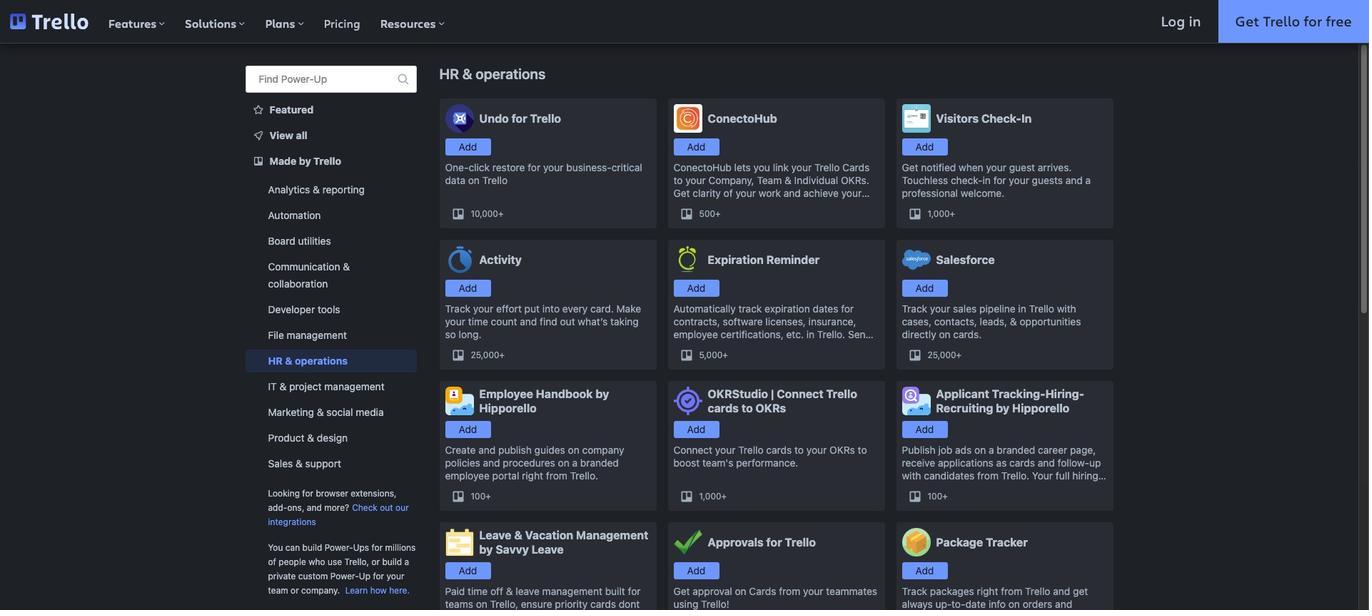 Task type: describe. For each thing, give the bounding box(es) containing it.
1,000 + for visitors check-in
[[928, 209, 956, 219]]

looking for browser extensions, add-ons, and more?
[[268, 488, 397, 513]]

priority
[[555, 598, 588, 611]]

employee
[[445, 470, 490, 482]]

trello inside okrstudio | connect trello cards to okrs
[[826, 388, 858, 401]]

cards.
[[954, 328, 982, 341]]

for inside paid time off & leave management built for teams on trello, ensure priority cards don
[[628, 586, 641, 598]]

for right undo
[[512, 112, 528, 125]]

and inside publish job ads on a branded career page, receive applications as cards and follow-up with candidates from trello. your full hiring pipeline
[[1038, 457, 1055, 469]]

cases,
[[902, 316, 932, 328]]

guests
[[1032, 174, 1063, 186]]

custom
[[298, 571, 328, 582]]

trello down view all link
[[314, 155, 341, 167]]

with inside publish job ads on a branded career page, receive applications as cards and follow-up with candidates from trello. your full hiring pipeline
[[902, 470, 922, 482]]

check out our integrations link
[[268, 503, 409, 528]]

from inside track packages right from trello and get always up-to-date info on orders an
[[1001, 586, 1023, 598]]

receive
[[902, 457, 936, 469]]

free
[[1326, 11, 1352, 31]]

add for expiration reminder
[[687, 282, 706, 294]]

all
[[296, 129, 308, 141]]

of inside conectohub lets you link your trello cards to your company, team & individual okrs. get clarity of your work and achieve your goals
[[724, 187, 733, 199]]

your up the team's
[[715, 444, 736, 456]]

your up clarity
[[686, 174, 706, 186]]

add link for applicant tracking-hiring- recruiting by hipporello
[[902, 421, 948, 438]]

resources
[[380, 16, 436, 31]]

board utilities link
[[245, 230, 417, 253]]

add button for package tracker
[[902, 563, 948, 580]]

your right the when
[[986, 161, 1007, 174]]

your down company,
[[736, 187, 756, 199]]

it
[[268, 381, 277, 393]]

by inside the leave & vacation management by savvy leave
[[480, 543, 493, 556]]

trello, inside you can build power-ups for millions of people who use trello, or build a private custom power-up for your team or company.
[[345, 557, 369, 568]]

trello. inside publish job ads on a branded career page, receive applications as cards and follow-up with candidates from trello. your full hiring pipeline
[[1002, 470, 1030, 482]]

effort
[[496, 303, 522, 315]]

clarity
[[693, 187, 721, 199]]

+ for employee handbook by hipporello
[[486, 491, 491, 502]]

1 horizontal spatial or
[[372, 557, 380, 568]]

track for package tracker
[[902, 586, 928, 598]]

on inside track packages right from trello and get always up-to-date info on orders an
[[1009, 598, 1020, 611]]

orders
[[1023, 598, 1053, 611]]

cards inside get approval on cards from your teammates using trello!
[[749, 586, 777, 598]]

on inside one-click restore for your business-critical data on trello
[[468, 174, 480, 186]]

for right approvals
[[767, 536, 782, 549]]

to inside conectohub lets you link your trello cards to your company, team & individual okrs. get clarity of your work and achieve your goals
[[674, 174, 683, 186]]

applicant tracking-hiring- recruiting by hipporello
[[937, 388, 1085, 415]]

notified
[[921, 161, 956, 174]]

cards inside publish job ads on a branded career page, receive applications as cards and follow-up with candidates from trello. your full hiring pipeline
[[1010, 457, 1035, 469]]

& inside conectohub lets you link your trello cards to your company, team & individual okrs. get clarity of your work and achieve your goals
[[785, 174, 792, 186]]

trello right undo
[[530, 112, 561, 125]]

marketing
[[268, 406, 314, 418]]

100 + for applicant tracking-hiring- recruiting by hipporello
[[928, 491, 948, 502]]

conectohub lets you link your trello cards to your company, team & individual okrs. get clarity of your work and achieve your goals
[[674, 161, 870, 212]]

trello inside track packages right from trello and get always up-to-date info on orders an
[[1025, 586, 1051, 598]]

10,000
[[471, 209, 498, 219]]

500
[[699, 209, 716, 219]]

who
[[309, 557, 325, 568]]

get trello for free link
[[1219, 0, 1370, 43]]

add for salesforce
[[916, 282, 934, 294]]

featured link
[[245, 99, 417, 121]]

your up 'individual'
[[792, 161, 812, 174]]

1 vertical spatial or
[[291, 586, 299, 596]]

1,000 for okrstudio | connect trello cards to okrs
[[699, 491, 722, 502]]

|
[[771, 388, 774, 401]]

view
[[270, 129, 294, 141]]

guides
[[535, 444, 565, 456]]

get for get trello for free
[[1236, 11, 1260, 31]]

right inside track packages right from trello and get always up-to-date info on orders an
[[977, 586, 999, 598]]

out inside track your effort put into every card. make your time count and find out what's taking so long.
[[560, 316, 575, 328]]

0 vertical spatial operations
[[476, 66, 546, 82]]

one-
[[445, 161, 469, 174]]

analytics & reporting
[[268, 184, 365, 196]]

your
[[1033, 470, 1053, 482]]

add button for okrstudio | connect trello cards to okrs
[[674, 421, 719, 438]]

add for activity
[[459, 282, 477, 294]]

a inside you can build power-ups for millions of people who use trello, or build a private custom power-up for your team or company.
[[405, 557, 409, 568]]

paid
[[445, 586, 465, 598]]

okrstudio
[[708, 388, 768, 401]]

on inside get approval on cards from your teammates using trello!
[[735, 586, 747, 598]]

get approval on cards from your teammates using trello!
[[674, 586, 878, 611]]

publish
[[902, 444, 936, 456]]

on inside paid time off & leave management built for teams on trello, ensure priority cards don
[[476, 598, 488, 611]]

to left publish
[[858, 444, 867, 456]]

branded inside publish job ads on a branded career page, receive applications as cards and follow-up with candidates from trello. your full hiring pipeline
[[997, 444, 1036, 456]]

sales & support link
[[245, 453, 417, 476]]

package
[[937, 536, 984, 549]]

your inside you can build power-ups for millions of people who use trello, or build a private custom power-up for your team or company.
[[387, 571, 404, 582]]

candidates
[[924, 470, 975, 482]]

add button for undo for trello
[[445, 139, 491, 156]]

so
[[445, 328, 456, 341]]

hipporello inside employee handbook by hipporello
[[480, 402, 537, 415]]

of inside you can build power-ups for millions of people who use trello, or build a private custom power-up for your team or company.
[[268, 557, 276, 568]]

integrations
[[268, 517, 316, 528]]

on down guides
[[558, 457, 570, 469]]

5,000 +
[[699, 350, 728, 361]]

check-
[[982, 112, 1022, 125]]

out inside check out our integrations
[[380, 503, 393, 513]]

time inside paid time off & leave management built for teams on trello, ensure priority cards don
[[468, 586, 488, 598]]

add link for undo for trello
[[445, 139, 491, 156]]

check-
[[951, 174, 983, 186]]

by inside made by trello link
[[299, 155, 311, 167]]

add link for visitors check-in
[[902, 139, 948, 156]]

add for applicant tracking-hiring- recruiting by hipporello
[[916, 423, 934, 436]]

+ for conectohub
[[716, 209, 721, 219]]

learn how here. link
[[345, 586, 410, 596]]

portal
[[492, 470, 519, 482]]

for inside get notified when your guest arrives. touchless check-in for your guests and a professional welcome.
[[994, 174, 1007, 186]]

file management link
[[245, 324, 417, 347]]

people
[[279, 557, 306, 568]]

add link for leave & vacation management by savvy leave
[[445, 563, 491, 580]]

social
[[327, 406, 353, 418]]

cards inside okrstudio | connect trello cards to okrs
[[708, 402, 739, 415]]

+ for okrstudio | connect trello cards to okrs
[[722, 491, 727, 502]]

0 horizontal spatial operations
[[295, 355, 348, 367]]

touchless
[[902, 174, 948, 186]]

add button for applicant tracking-hiring- recruiting by hipporello
[[902, 421, 948, 438]]

product & design link
[[245, 427, 417, 450]]

product & design
[[268, 432, 348, 444]]

and right 'create'
[[479, 444, 496, 456]]

add button for conectohub
[[674, 139, 719, 156]]

welcome.
[[961, 187, 1005, 199]]

cards inside conectohub lets you link your trello cards to your company, team & individual okrs. get clarity of your work and achieve your goals
[[843, 161, 870, 174]]

plans button
[[255, 0, 314, 43]]

and inside get notified when your guest arrives. touchless check-in for your guests and a professional welcome.
[[1066, 174, 1083, 186]]

your up so
[[445, 316, 466, 328]]

for left 'free'
[[1304, 11, 1323, 31]]

find
[[259, 73, 279, 85]]

2 vertical spatial power-
[[331, 571, 359, 582]]

packages
[[930, 586, 975, 598]]

hipporello inside "applicant tracking-hiring- recruiting by hipporello"
[[1013, 402, 1070, 415]]

check out our integrations
[[268, 503, 409, 528]]

1,000 for visitors check-in
[[928, 209, 950, 219]]

to inside okrstudio | connect trello cards to okrs
[[742, 402, 753, 415]]

add for leave & vacation management by savvy leave
[[459, 565, 477, 577]]

for inside looking for browser extensions, add-ons, and more?
[[302, 488, 314, 499]]

trello left 'free'
[[1264, 11, 1301, 31]]

for right ups
[[372, 543, 383, 553]]

create
[[445, 444, 476, 456]]

for up how
[[373, 571, 384, 582]]

automation
[[268, 209, 321, 221]]

company,
[[709, 174, 755, 186]]

ups
[[353, 543, 369, 553]]

leads,
[[980, 316, 1008, 328]]

learn how here.
[[345, 586, 410, 596]]

add link for activity
[[445, 280, 491, 297]]

board utilities
[[268, 235, 331, 247]]

1 vertical spatial power-
[[325, 543, 353, 553]]

up inside you can build power-ups for millions of people who use trello, or build a private custom power-up for your team or company.
[[359, 571, 371, 582]]

right inside create and publish guides on company policies and procedures on a branded employee portal right from trello.
[[522, 470, 543, 482]]

add button for visitors check-in
[[902, 139, 948, 156]]

info
[[989, 598, 1006, 611]]

your inside track your sales pipeline in trello with cases, contacts, leads, & opportunities directly on cards.
[[930, 303, 951, 315]]

undo for trello
[[480, 112, 561, 125]]

pipeline inside track your sales pipeline in trello with cases, contacts, leads, & opportunities directly on cards.
[[980, 303, 1016, 315]]

trello!
[[701, 598, 730, 611]]

25,000 + for salesforce
[[928, 350, 962, 361]]

plans
[[265, 16, 295, 31]]

& inside 'link'
[[313, 184, 320, 196]]

can
[[286, 543, 300, 553]]

goals
[[674, 200, 698, 212]]

1 horizontal spatial hr & operations
[[440, 66, 546, 82]]

resources button
[[370, 0, 455, 43]]

tools
[[318, 303, 340, 316]]

handbook
[[536, 388, 593, 401]]

your inside get approval on cards from your teammates using trello!
[[803, 586, 824, 598]]

learn
[[345, 586, 368, 596]]

and up the portal on the bottom
[[483, 457, 500, 469]]

0 vertical spatial in
[[1189, 11, 1202, 31]]

+ for undo for trello
[[498, 209, 504, 219]]

looking
[[268, 488, 300, 499]]

100 + for employee handbook by hipporello
[[471, 491, 491, 502]]

trello up get approval on cards from your teammates using trello!
[[785, 536, 816, 549]]

add button for activity
[[445, 280, 491, 297]]

recruiting
[[937, 402, 994, 415]]

expiration
[[708, 254, 764, 266]]

by inside "applicant tracking-hiring- recruiting by hipporello"
[[996, 402, 1010, 415]]

track your effort put into every card. make your time count and find out what's taking so long.
[[445, 303, 641, 341]]

add link for approvals for trello
[[674, 563, 719, 580]]

add button for approvals for trello
[[674, 563, 719, 580]]

trello inside connect your trello cards to your okrs to boost team's performance.
[[739, 444, 764, 456]]

applications
[[938, 457, 994, 469]]

get
[[1073, 586, 1088, 598]]

private
[[268, 571, 296, 582]]

lets
[[735, 161, 751, 174]]



Task type: locate. For each thing, give the bounding box(es) containing it.
0 horizontal spatial hr & operations
[[268, 355, 348, 367]]

leave down vacation
[[532, 543, 564, 556]]

trello right '|'
[[826, 388, 858, 401]]

1 100 + from the left
[[471, 491, 491, 502]]

0 horizontal spatial out
[[380, 503, 393, 513]]

pipeline down receive
[[902, 483, 938, 495]]

from inside create and publish guides on company policies and procedures on a branded employee portal right from trello.
[[546, 470, 568, 482]]

for inside one-click restore for your business-critical data on trello
[[528, 161, 541, 174]]

& inside communication & collaboration
[[343, 261, 350, 273]]

in
[[1189, 11, 1202, 31], [983, 174, 991, 186], [1019, 303, 1027, 315]]

0 vertical spatial right
[[522, 470, 543, 482]]

add button down the "expiration"
[[674, 280, 719, 297]]

visitors
[[937, 112, 979, 125]]

a right guests
[[1086, 174, 1091, 186]]

browser
[[316, 488, 348, 499]]

okrs.
[[841, 174, 870, 186]]

0 horizontal spatial 1,000
[[699, 491, 722, 502]]

+ for activity
[[500, 350, 505, 361]]

automation link
[[245, 204, 417, 227]]

it & project management link
[[245, 376, 417, 398]]

+ for expiration reminder
[[723, 350, 728, 361]]

0 vertical spatial with
[[1057, 303, 1077, 315]]

on right guides
[[568, 444, 580, 456]]

get up using
[[674, 586, 690, 598]]

boost
[[674, 457, 700, 469]]

0 vertical spatial out
[[560, 316, 575, 328]]

your left teammates at the right bottom of the page
[[803, 586, 824, 598]]

& inside paid time off & leave management built for teams on trello, ensure priority cards don
[[506, 586, 513, 598]]

add link for conectohub
[[674, 139, 719, 156]]

trello inside one-click restore for your business-critical data on trello
[[483, 174, 508, 186]]

0 vertical spatial build
[[302, 543, 322, 553]]

1 horizontal spatial trello.
[[1002, 470, 1030, 482]]

1,000 down the team's
[[699, 491, 722, 502]]

0 horizontal spatial cards
[[749, 586, 777, 598]]

as
[[997, 457, 1007, 469]]

trello up performance. at the bottom
[[739, 444, 764, 456]]

a inside publish job ads on a branded career page, receive applications as cards and follow-up with candidates from trello. your full hiring pipeline
[[989, 444, 994, 456]]

and inside looking for browser extensions, add-ons, and more?
[[307, 503, 322, 513]]

to
[[674, 174, 683, 186], [742, 402, 753, 415], [795, 444, 804, 456], [858, 444, 867, 456]]

company
[[582, 444, 625, 456]]

1 vertical spatial up
[[359, 571, 371, 582]]

hipporello down tracking-
[[1013, 402, 1070, 415]]

get
[[1236, 11, 1260, 31], [902, 161, 919, 174], [674, 187, 690, 199], [674, 586, 690, 598]]

business-
[[566, 161, 612, 174]]

+ down the cards.
[[957, 350, 962, 361]]

1 horizontal spatial 25,000 +
[[928, 350, 962, 361]]

0 horizontal spatial connect
[[674, 444, 713, 456]]

track for activity
[[445, 303, 471, 315]]

your down okrstudio | connect trello cards to okrs
[[807, 444, 827, 456]]

trello. down as at bottom
[[1002, 470, 1030, 482]]

one-click restore for your business-critical data on trello
[[445, 161, 643, 186]]

connect your trello cards to your okrs to boost team's performance.
[[674, 444, 867, 469]]

trello
[[1264, 11, 1301, 31], [530, 112, 561, 125], [314, 155, 341, 167], [815, 161, 840, 174], [483, 174, 508, 186], [1029, 303, 1055, 315], [826, 388, 858, 401], [739, 444, 764, 456], [785, 536, 816, 549], [1025, 586, 1051, 598]]

1 vertical spatial branded
[[580, 457, 619, 469]]

build up "who"
[[302, 543, 322, 553]]

add link for expiration reminder
[[674, 280, 719, 297]]

from down approvals for trello
[[779, 586, 801, 598]]

in
[[1022, 112, 1032, 125]]

1 horizontal spatial 25,000
[[928, 350, 957, 361]]

1 horizontal spatial 1,000
[[928, 209, 950, 219]]

add link up publish
[[902, 421, 948, 438]]

track your sales pipeline in trello with cases, contacts, leads, & opportunities directly on cards.
[[902, 303, 1081, 341]]

0 vertical spatial time
[[468, 316, 488, 328]]

your inside one-click restore for your business-critical data on trello
[[543, 161, 564, 174]]

trello inside track your sales pipeline in trello with cases, contacts, leads, & opportunities directly on cards.
[[1029, 303, 1055, 315]]

in inside track your sales pipeline in trello with cases, contacts, leads, & opportunities directly on cards.
[[1019, 303, 1027, 315]]

view all
[[270, 129, 308, 141]]

add link up always
[[902, 563, 948, 580]]

career
[[1038, 444, 1068, 456]]

add button for leave & vacation management by savvy leave
[[445, 563, 491, 580]]

pipeline inside publish job ads on a branded career page, receive applications as cards and follow-up with candidates from trello. your full hiring pipeline
[[902, 483, 938, 495]]

analytics
[[268, 184, 310, 196]]

on right teams
[[476, 598, 488, 611]]

add for package tracker
[[916, 565, 934, 577]]

1 vertical spatial management
[[324, 381, 385, 393]]

0 horizontal spatial or
[[291, 586, 299, 596]]

2 25,000 from the left
[[928, 350, 957, 361]]

add for approvals for trello
[[687, 565, 706, 577]]

from inside publish job ads on a branded career page, receive applications as cards and follow-up with candidates from trello. your full hiring pipeline
[[978, 470, 999, 482]]

0 vertical spatial pipeline
[[980, 303, 1016, 315]]

into
[[543, 303, 560, 315]]

for
[[1304, 11, 1323, 31], [512, 112, 528, 125], [528, 161, 541, 174], [994, 174, 1007, 186], [302, 488, 314, 499], [767, 536, 782, 549], [372, 543, 383, 553], [373, 571, 384, 582], [628, 586, 641, 598]]

your down guest
[[1009, 174, 1030, 186]]

time left off
[[468, 586, 488, 598]]

track up so
[[445, 303, 471, 315]]

sales & support
[[268, 458, 341, 470]]

1 vertical spatial operations
[[295, 355, 348, 367]]

0 horizontal spatial pipeline
[[902, 483, 938, 495]]

0 vertical spatial okrs
[[756, 402, 786, 415]]

pipeline up leads,
[[980, 303, 1016, 315]]

0 vertical spatial power-
[[281, 73, 314, 85]]

add up paid on the bottom left of page
[[459, 565, 477, 577]]

0 horizontal spatial build
[[302, 543, 322, 553]]

package tracker
[[937, 536, 1028, 549]]

0 horizontal spatial of
[[268, 557, 276, 568]]

2 vertical spatial in
[[1019, 303, 1027, 315]]

track up always
[[902, 586, 928, 598]]

0 vertical spatial connect
[[777, 388, 824, 401]]

0 horizontal spatial up
[[314, 73, 327, 85]]

approval
[[693, 586, 732, 598]]

utilities
[[298, 235, 331, 247]]

a right ads
[[989, 444, 994, 456]]

log in
[[1162, 11, 1202, 31]]

add link for employee handbook by hipporello
[[445, 421, 491, 438]]

support
[[305, 458, 341, 470]]

cards right as at bottom
[[1010, 457, 1035, 469]]

1 vertical spatial connect
[[674, 444, 713, 456]]

in up opportunities
[[1019, 303, 1027, 315]]

in up welcome.
[[983, 174, 991, 186]]

1 vertical spatial of
[[268, 557, 276, 568]]

add button for salesforce
[[902, 280, 948, 297]]

0 vertical spatial 1,000
[[928, 209, 950, 219]]

0 vertical spatial hr
[[440, 66, 459, 82]]

branded inside create and publish guides on company policies and procedures on a branded employee portal right from trello.
[[580, 457, 619, 469]]

1 vertical spatial 1,000 +
[[699, 491, 727, 502]]

on inside publish job ads on a branded career page, receive applications as cards and follow-up with candidates from trello. your full hiring pipeline
[[975, 444, 986, 456]]

right up info
[[977, 586, 999, 598]]

add link up 'create'
[[445, 421, 491, 438]]

add for undo for trello
[[459, 141, 477, 153]]

0 vertical spatial of
[[724, 187, 733, 199]]

marketing & social media link
[[245, 401, 417, 424]]

add button up clarity
[[674, 139, 719, 156]]

your down okrs. at the right of the page
[[842, 187, 862, 199]]

0 horizontal spatial 100 +
[[471, 491, 491, 502]]

with inside track your sales pipeline in trello with cases, contacts, leads, & opportunities directly on cards.
[[1057, 303, 1077, 315]]

1 trello. from the left
[[570, 470, 598, 482]]

power- right find on the top of page
[[281, 73, 314, 85]]

100
[[471, 491, 486, 502], [928, 491, 943, 502]]

time up long. at the left of page
[[468, 316, 488, 328]]

employee handbook by hipporello
[[480, 388, 609, 415]]

by
[[299, 155, 311, 167], [596, 388, 609, 401], [996, 402, 1010, 415], [480, 543, 493, 556]]

view all link
[[245, 124, 417, 147]]

2 vertical spatial management
[[542, 586, 603, 598]]

100 for employee handbook by hipporello
[[471, 491, 486, 502]]

0 vertical spatial 1,000 +
[[928, 209, 956, 219]]

okrs inside connect your trello cards to your okrs to boost team's performance.
[[830, 444, 855, 456]]

+ for salesforce
[[957, 350, 962, 361]]

get trello for free
[[1236, 11, 1352, 31]]

0 horizontal spatial 25,000
[[471, 350, 500, 361]]

+ up "activity"
[[498, 209, 504, 219]]

add button down "activity"
[[445, 280, 491, 297]]

+ down professional
[[950, 209, 956, 219]]

for up ons,
[[302, 488, 314, 499]]

1 horizontal spatial operations
[[476, 66, 546, 82]]

trello. inside create and publish guides on company policies and procedures on a branded employee portal right from trello.
[[570, 470, 598, 482]]

to-
[[952, 598, 966, 611]]

add link down "activity"
[[445, 280, 491, 297]]

track inside track your sales pipeline in trello with cases, contacts, leads, & opportunities directly on cards.
[[902, 303, 928, 315]]

1 vertical spatial okrs
[[830, 444, 855, 456]]

get inside conectohub lets you link your trello cards to your company, team & individual okrs. get clarity of your work and achieve your goals
[[674, 187, 690, 199]]

+ for applicant tracking-hiring- recruiting by hipporello
[[943, 491, 948, 502]]

1 vertical spatial leave
[[532, 543, 564, 556]]

1 vertical spatial 1,000
[[699, 491, 722, 502]]

marketing & social media
[[268, 406, 384, 418]]

make
[[617, 303, 641, 315]]

out down the every
[[560, 316, 575, 328]]

2 time from the top
[[468, 586, 488, 598]]

0 horizontal spatial branded
[[580, 457, 619, 469]]

2 25,000 + from the left
[[928, 350, 962, 361]]

1 horizontal spatial cards
[[843, 161, 870, 174]]

team
[[268, 586, 288, 596]]

+ down "employee"
[[486, 491, 491, 502]]

0 horizontal spatial hipporello
[[480, 402, 537, 415]]

100 for applicant tracking-hiring- recruiting by hipporello
[[928, 491, 943, 502]]

your left 'business-'
[[543, 161, 564, 174]]

time
[[468, 316, 488, 328], [468, 586, 488, 598]]

1 vertical spatial conectohub
[[674, 161, 732, 174]]

add link for package tracker
[[902, 563, 948, 580]]

1 vertical spatial time
[[468, 586, 488, 598]]

a
[[1086, 174, 1091, 186], [989, 444, 994, 456], [572, 457, 578, 469], [405, 557, 409, 568]]

collaboration
[[268, 278, 328, 290]]

by inside employee handbook by hipporello
[[596, 388, 609, 401]]

on
[[468, 174, 480, 186], [939, 328, 951, 341], [568, 444, 580, 456], [975, 444, 986, 456], [558, 457, 570, 469], [735, 586, 747, 598], [476, 598, 488, 611], [1009, 598, 1020, 611]]

add button for expiration reminder
[[674, 280, 719, 297]]

1 horizontal spatial branded
[[997, 444, 1036, 456]]

0 horizontal spatial right
[[522, 470, 543, 482]]

&
[[462, 66, 472, 82], [785, 174, 792, 186], [313, 184, 320, 196], [343, 261, 350, 273], [1010, 316, 1017, 328], [285, 355, 293, 367], [280, 381, 287, 393], [317, 406, 324, 418], [307, 432, 314, 444], [296, 458, 303, 470], [514, 529, 523, 542], [506, 586, 513, 598]]

follow-
[[1058, 457, 1090, 469]]

conectohub up clarity
[[674, 161, 732, 174]]

or up the learn how here.
[[372, 557, 380, 568]]

to up goals
[[674, 174, 683, 186]]

0 horizontal spatial okrs
[[756, 402, 786, 415]]

to up performance. at the bottom
[[795, 444, 804, 456]]

0 vertical spatial or
[[372, 557, 380, 568]]

file
[[268, 329, 284, 341]]

100 + down candidates
[[928, 491, 948, 502]]

add up 'create'
[[459, 423, 477, 436]]

cards
[[708, 402, 739, 415], [767, 444, 792, 456], [1010, 457, 1035, 469], [591, 598, 616, 611]]

add link for salesforce
[[902, 280, 948, 297]]

1 vertical spatial out
[[380, 503, 393, 513]]

2 hipporello from the left
[[1013, 402, 1070, 415]]

0 vertical spatial hr & operations
[[440, 66, 546, 82]]

your up the count
[[473, 303, 494, 315]]

0 horizontal spatial 25,000 +
[[471, 350, 505, 361]]

track up cases,
[[902, 303, 928, 315]]

1,000 + down professional
[[928, 209, 956, 219]]

and inside track your effort put into every card. make your time count and find out what's taking so long.
[[520, 316, 537, 328]]

add button up boost
[[674, 421, 719, 438]]

extensions,
[[351, 488, 397, 499]]

developer tools
[[268, 303, 340, 316]]

1 horizontal spatial trello,
[[490, 598, 518, 611]]

1 horizontal spatial out
[[560, 316, 575, 328]]

+ for visitors check-in
[[950, 209, 956, 219]]

connect inside okrstudio | connect trello cards to okrs
[[777, 388, 824, 401]]

a inside get notified when your guest arrives. touchless check-in for your guests and a professional welcome.
[[1086, 174, 1091, 186]]

conectohub for conectohub lets you link your trello cards to your company, team & individual okrs. get clarity of your work and achieve your goals
[[674, 161, 732, 174]]

trello.
[[570, 470, 598, 482], [1002, 470, 1030, 482]]

get right log in
[[1236, 11, 1260, 31]]

25,000 + for activity
[[471, 350, 505, 361]]

management
[[287, 329, 347, 341], [324, 381, 385, 393], [542, 586, 603, 598]]

get up touchless
[[902, 161, 919, 174]]

1 25,000 + from the left
[[471, 350, 505, 361]]

add button up "notified" in the right top of the page
[[902, 139, 948, 156]]

add for okrstudio | connect trello cards to okrs
[[687, 423, 706, 436]]

link
[[773, 161, 789, 174]]

cards inside connect your trello cards to your okrs to boost team's performance.
[[767, 444, 792, 456]]

your up contacts,
[[930, 303, 951, 315]]

1 vertical spatial pipeline
[[902, 483, 938, 495]]

hr & operations link
[[245, 350, 417, 373]]

out left our
[[380, 503, 393, 513]]

1 vertical spatial hr
[[268, 355, 283, 367]]

made by trello
[[270, 155, 341, 167]]

0 vertical spatial management
[[287, 329, 347, 341]]

made
[[270, 155, 297, 167]]

in inside get notified when your guest arrives. touchless check-in for your guests and a professional welcome.
[[983, 174, 991, 186]]

0 vertical spatial leave
[[480, 529, 512, 542]]

1 horizontal spatial connect
[[777, 388, 824, 401]]

time inside track your effort put into every card. make your time count and find out what's taking so long.
[[468, 316, 488, 328]]

1 time from the top
[[468, 316, 488, 328]]

1 hipporello from the left
[[480, 402, 537, 415]]

0 horizontal spatial 1,000 +
[[699, 491, 727, 502]]

okrstudio | connect trello cards to okrs
[[708, 388, 858, 415]]

hr down file
[[268, 355, 283, 367]]

of down you
[[268, 557, 276, 568]]

add link up paid on the bottom left of page
[[445, 563, 491, 580]]

1 horizontal spatial 1,000 +
[[928, 209, 956, 219]]

1 horizontal spatial hr
[[440, 66, 459, 82]]

track for salesforce
[[902, 303, 928, 315]]

1 horizontal spatial with
[[1057, 303, 1077, 315]]

management inside paid time off & leave management built for teams on trello, ensure priority cards don
[[542, 586, 603, 598]]

0 vertical spatial trello,
[[345, 557, 369, 568]]

connect inside connect your trello cards to your okrs to boost team's performance.
[[674, 444, 713, 456]]

1 horizontal spatial build
[[382, 557, 402, 568]]

1 vertical spatial in
[[983, 174, 991, 186]]

1 vertical spatial cards
[[749, 586, 777, 598]]

add-
[[268, 503, 287, 513]]

1 horizontal spatial hipporello
[[1013, 402, 1070, 415]]

0 horizontal spatial leave
[[480, 529, 512, 542]]

by down tracking-
[[996, 402, 1010, 415]]

& inside the leave & vacation management by savvy leave
[[514, 529, 523, 542]]

communication
[[268, 261, 340, 273]]

log
[[1162, 11, 1186, 31]]

connect up boost
[[674, 444, 713, 456]]

0 horizontal spatial hr
[[268, 355, 283, 367]]

add link for okrstudio | connect trello cards to okrs
[[674, 421, 719, 438]]

management down tools on the left of the page
[[287, 329, 347, 341]]

and down put
[[520, 316, 537, 328]]

+ up the okrstudio
[[723, 350, 728, 361]]

1 vertical spatial with
[[902, 470, 922, 482]]

25,000 +
[[471, 350, 505, 361], [928, 350, 962, 361]]

of down company,
[[724, 187, 733, 199]]

add for conectohub
[[687, 141, 706, 153]]

a down the millions
[[405, 557, 409, 568]]

0 horizontal spatial trello.
[[570, 470, 598, 482]]

1 vertical spatial build
[[382, 557, 402, 568]]

power- down use
[[331, 571, 359, 582]]

1 horizontal spatial 100
[[928, 491, 943, 502]]

get inside get approval on cards from your teammates using trello!
[[674, 586, 690, 598]]

from inside get approval on cards from your teammates using trello!
[[779, 586, 801, 598]]

approvals for trello
[[708, 536, 816, 549]]

1,000 + down the team's
[[699, 491, 727, 502]]

okrs for your
[[830, 444, 855, 456]]

sales
[[268, 458, 293, 470]]

hiring
[[1073, 470, 1099, 482]]

and inside track packages right from trello and get always up-to-date info on orders an
[[1053, 586, 1071, 598]]

conectohub for conectohub
[[708, 112, 777, 125]]

our
[[396, 503, 409, 513]]

25,000 + down the cards.
[[928, 350, 962, 361]]

0 horizontal spatial in
[[983, 174, 991, 186]]

on down click
[[468, 174, 480, 186]]

trello image
[[10, 13, 88, 29], [10, 13, 88, 29]]

developer tools link
[[245, 298, 417, 321]]

1 horizontal spatial right
[[977, 586, 999, 598]]

1 horizontal spatial leave
[[532, 543, 564, 556]]

add button up publish
[[902, 421, 948, 438]]

team's
[[703, 457, 734, 469]]

1 horizontal spatial pipeline
[[980, 303, 1016, 315]]

0 vertical spatial branded
[[997, 444, 1036, 456]]

25,000 for salesforce
[[928, 350, 957, 361]]

by right "handbook" at the bottom left
[[596, 388, 609, 401]]

add link
[[445, 139, 491, 156], [674, 139, 719, 156], [902, 139, 948, 156], [445, 280, 491, 297], [674, 280, 719, 297], [902, 280, 948, 297], [445, 421, 491, 438], [674, 421, 719, 438], [902, 421, 948, 438], [445, 563, 491, 580], [674, 563, 719, 580], [902, 563, 948, 580]]

1 horizontal spatial 100 +
[[928, 491, 948, 502]]

management
[[576, 529, 649, 542]]

add link down the "expiration"
[[674, 280, 719, 297]]

it & project management
[[268, 381, 385, 393]]

okrs inside okrstudio | connect trello cards to okrs
[[756, 402, 786, 415]]

trello up 'individual'
[[815, 161, 840, 174]]

& inside track your sales pipeline in trello with cases, contacts, leads, & opportunities directly on cards.
[[1010, 316, 1017, 328]]

add up one-
[[459, 141, 477, 153]]

get up goals
[[674, 187, 690, 199]]

2 trello. from the left
[[1002, 470, 1030, 482]]

add up approval
[[687, 565, 706, 577]]

add link up approval
[[674, 563, 719, 580]]

2 100 + from the left
[[928, 491, 948, 502]]

and right ons,
[[307, 503, 322, 513]]

add button up cases,
[[902, 280, 948, 297]]

get inside the get trello for free link
[[1236, 11, 1260, 31]]

25,000 for activity
[[471, 350, 500, 361]]

trello inside conectohub lets you link your trello cards to your company, team & individual okrs. get clarity of your work and achieve your goals
[[815, 161, 840, 174]]

add for visitors check-in
[[916, 141, 934, 153]]

add button up approval
[[674, 563, 719, 580]]

0 vertical spatial cards
[[843, 161, 870, 174]]

1 horizontal spatial okrs
[[830, 444, 855, 456]]

add up clarity
[[687, 141, 706, 153]]

tracking-
[[992, 388, 1046, 401]]

professional
[[902, 187, 958, 199]]

find power-up
[[259, 73, 327, 85]]

1 vertical spatial hr & operations
[[268, 355, 348, 367]]

0 horizontal spatial 100
[[471, 491, 486, 502]]

on inside track your sales pipeline in trello with cases, contacts, leads, & opportunities directly on cards.
[[939, 328, 951, 341]]

teammates
[[826, 586, 878, 598]]

0 horizontal spatial with
[[902, 470, 922, 482]]

0 vertical spatial conectohub
[[708, 112, 777, 125]]

a inside create and publish guides on company policies and procedures on a branded employee portal right from trello.
[[572, 457, 578, 469]]

track inside track packages right from trello and get always up-to-date info on orders an
[[902, 586, 928, 598]]

0 horizontal spatial trello,
[[345, 557, 369, 568]]

cards inside paid time off & leave management built for teams on trello, ensure priority cards don
[[591, 598, 616, 611]]

2 horizontal spatial in
[[1189, 11, 1202, 31]]

1,000 + for okrstudio | connect trello cards to okrs
[[699, 491, 727, 502]]

add for employee handbook by hipporello
[[459, 423, 477, 436]]

work
[[759, 187, 781, 199]]

get for get approval on cards from your teammates using trello!
[[674, 586, 690, 598]]

product
[[268, 432, 305, 444]]

connect right '|'
[[777, 388, 824, 401]]

1 vertical spatial trello,
[[490, 598, 518, 611]]

1 100 from the left
[[471, 491, 486, 502]]

track inside track your effort put into every card. make your time count and find out what's taking so long.
[[445, 303, 471, 315]]

10,000 +
[[471, 209, 504, 219]]

get for get notified when your guest arrives. touchless check-in for your guests and a professional welcome.
[[902, 161, 919, 174]]

your up here. at the bottom of page
[[387, 571, 404, 582]]

get inside get notified when your guest arrives. touchless check-in for your guests and a professional welcome.
[[902, 161, 919, 174]]

by left the savvy
[[480, 543, 493, 556]]

and inside conectohub lets you link your trello cards to your company, team & individual okrs. get clarity of your work and achieve your goals
[[784, 187, 801, 199]]

add button for employee handbook by hipporello
[[445, 421, 491, 438]]

25,000 down long. at the left of page
[[471, 350, 500, 361]]

trello, inside paid time off & leave management built for teams on trello, ensure priority cards don
[[490, 598, 518, 611]]

cards down 'built'
[[591, 598, 616, 611]]

2 100 from the left
[[928, 491, 943, 502]]

okrs for to
[[756, 402, 786, 415]]

conectohub inside conectohub lets you link your trello cards to your company, team & individual okrs. get clarity of your work and achieve your goals
[[674, 161, 732, 174]]

add up 5,000
[[687, 282, 706, 294]]

+
[[498, 209, 504, 219], [716, 209, 721, 219], [950, 209, 956, 219], [500, 350, 505, 361], [723, 350, 728, 361], [957, 350, 962, 361], [486, 491, 491, 502], [722, 491, 727, 502], [943, 491, 948, 502]]

1 25,000 from the left
[[471, 350, 500, 361]]

1 horizontal spatial in
[[1019, 303, 1027, 315]]

performance.
[[736, 457, 799, 469]]

hr inside hr & operations link
[[268, 355, 283, 367]]



Task type: vqa. For each thing, say whether or not it's contained in the screenshot.
of inside the "You can build Power-Ups for millions of people who use Trello, or build a private custom Power-Up for your team or company."
yes



